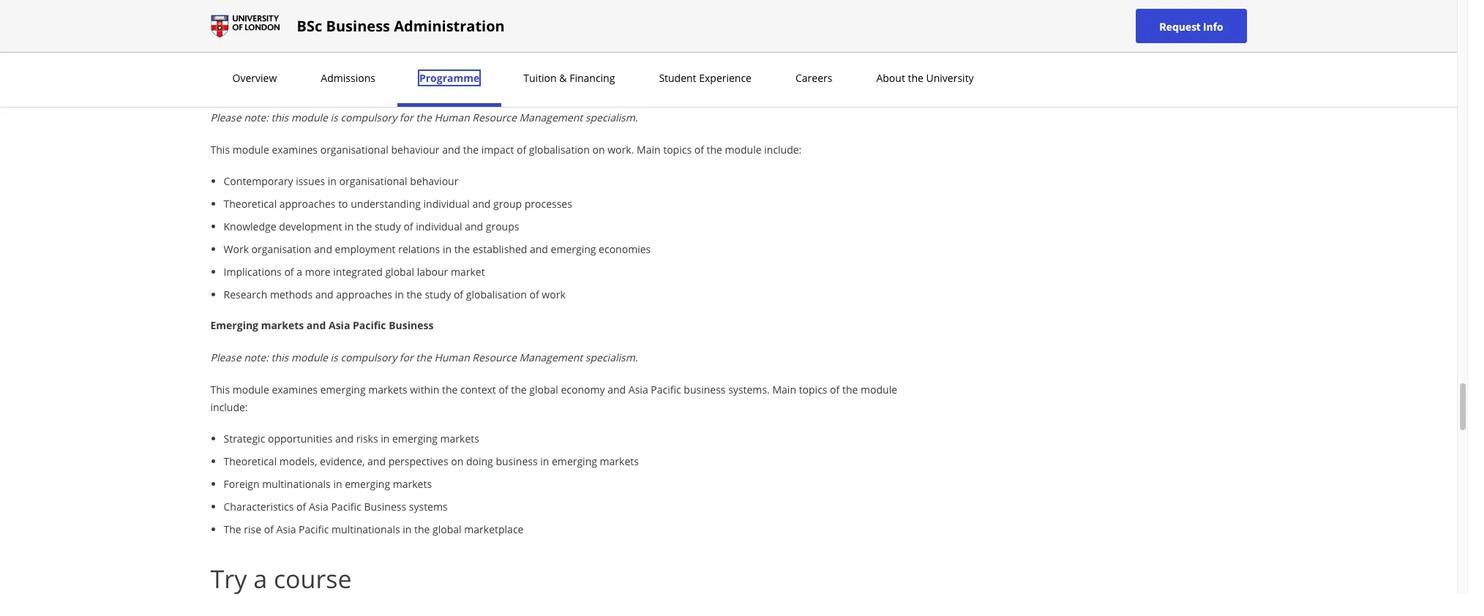 Task type: locate. For each thing, give the bounding box(es) containing it.
2 vertical spatial the
[[224, 523, 241, 537]]

2 specialism. from the top
[[585, 351, 638, 365]]

knowledge development in the study of individual and groups list item
[[224, 219, 901, 234]]

1 horizontal spatial include:
[[764, 143, 802, 157]]

behaviour
[[391, 143, 440, 157], [410, 174, 459, 188]]

1 vertical spatial on
[[451, 455, 464, 468]]

0 vertical spatial theoretical
[[224, 197, 277, 211]]

1 vertical spatial list
[[216, 173, 901, 302]]

0 vertical spatial study
[[375, 220, 401, 234]]

markets down strategic opportunities and risks in emerging markets list item
[[600, 455, 639, 468]]

multinationals
[[262, 477, 331, 491], [332, 523, 400, 537]]

transnational
[[278, 48, 341, 61]]

0 vertical spatial note:
[[244, 111, 269, 124]]

behaviour for in
[[410, 174, 459, 188]]

implications of a more integrated global labour market
[[224, 265, 485, 279]]

compulsory down 'emerging markets and asia pacific business' at the bottom of the page
[[341, 351, 397, 365]]

examines up opportunities
[[272, 383, 318, 397]]

understanding
[[351, 197, 421, 211]]

0 vertical spatial main
[[637, 143, 661, 157]]

business left systems.
[[684, 383, 726, 397]]

emerging down evidence,
[[345, 477, 390, 491]]

to down "contemporary issues in organisational behaviour"
[[338, 197, 348, 211]]

resource inside list item
[[490, 2, 534, 16]]

within
[[410, 383, 439, 397]]

practices down another
[[615, 48, 658, 61]]

resource up resource
[[490, 2, 534, 16]]

asia right economy
[[629, 383, 648, 397]]

2 horizontal spatial global
[[529, 383, 558, 397]]

note:
[[244, 111, 269, 124], [244, 351, 269, 365]]

0 vertical spatial individual
[[423, 197, 470, 211]]

this up contemporary
[[210, 143, 230, 157]]

1 vertical spatial multinationals
[[332, 523, 400, 537]]

asia inside list item
[[276, 523, 296, 537]]

this
[[210, 143, 230, 157], [210, 383, 230, 397]]

theoretical for foreign
[[224, 455, 277, 468]]

the for the rise of asia pacific multinationals in the global marketplace
[[224, 523, 241, 537]]

0 horizontal spatial global
[[385, 265, 414, 279]]

note: down "individual"
[[244, 111, 269, 124]]

organisational up "contemporary issues in organisational behaviour"
[[320, 143, 389, 157]]

1 horizontal spatial global
[[433, 523, 462, 537]]

human inside list item
[[344, 25, 379, 39]]

methods
[[270, 288, 313, 302]]

pacific inside this module examines emerging markets within the context of the global economy and asia pacific business systems. main topics of the module include:
[[651, 383, 681, 397]]

0 vertical spatial behaviour
[[391, 143, 440, 157]]

0 horizontal spatial on
[[451, 455, 464, 468]]

this for this module examines organisational behaviour and the impact of globalisation on work. main topics of the module include:
[[210, 143, 230, 157]]

is down 'emerging markets and asia pacific business' at the bottom of the page
[[331, 351, 338, 365]]

asia down implications of a more integrated global labour market
[[329, 318, 350, 332]]

individual
[[423, 197, 470, 211], [416, 220, 462, 234]]

on inside list item
[[451, 455, 464, 468]]

2 compulsory from the top
[[341, 351, 397, 365]]

this
[[271, 111, 289, 124], [271, 351, 289, 365]]

0 horizontal spatial work
[[224, 242, 249, 256]]

on left doing on the bottom
[[451, 455, 464, 468]]

3 list from the top
[[216, 431, 901, 537]]

0 vertical spatial list
[[216, 0, 901, 62]]

resource inside list item
[[382, 25, 426, 39]]

1 horizontal spatial study
[[425, 288, 451, 302]]

foreign multinationals in emerging markets list item
[[224, 477, 901, 492]]

2 vertical spatial global
[[433, 523, 462, 537]]

please note: this module is compulsory for the human resource management specialism. up within
[[210, 351, 638, 365]]

a
[[297, 265, 302, 279]]

1 horizontal spatial globalisation
[[529, 143, 590, 157]]

in right risks
[[381, 432, 390, 446]]

1 horizontal spatial multinationals
[[332, 523, 400, 537]]

module
[[291, 111, 328, 124], [233, 143, 269, 157], [725, 143, 762, 157], [291, 351, 328, 365], [233, 383, 269, 397], [861, 383, 897, 397]]

1 vertical spatial main
[[773, 383, 796, 397]]

organisational up "understanding"
[[339, 174, 407, 188]]

0 vertical spatial practices
[[495, 25, 538, 39]]

economy
[[561, 383, 605, 397]]

in up labour
[[443, 242, 452, 256]]

resource
[[490, 2, 534, 16], [382, 25, 426, 39], [472, 111, 517, 124], [472, 351, 517, 365]]

main right systems.
[[773, 383, 796, 397]]

this up strategic
[[210, 383, 230, 397]]

work right at
[[299, 78, 326, 92]]

to right country
[[626, 25, 636, 39]]

business down research methods and approaches in the study of globalisation of work
[[389, 318, 434, 332]]

employment
[[335, 242, 396, 256]]

2 please note: this module is compulsory for the human resource management specialism. from the top
[[210, 351, 638, 365]]

the left "role" at the top left
[[224, 48, 241, 61]]

1 examines from the top
[[272, 143, 318, 157]]

please down "individual"
[[210, 111, 241, 124]]

examines for organisational
[[272, 143, 318, 157]]

characteristics of asia pacific business systems list item
[[224, 499, 901, 515]]

markets inside this module examines emerging markets within the context of the global economy and asia pacific business systems. main topics of the module include:
[[368, 383, 407, 397]]

1 compulsory from the top
[[341, 111, 397, 124]]

0 vertical spatial include:
[[764, 143, 802, 157]]

and down more
[[315, 288, 334, 302]]

approaches down integrated
[[336, 288, 392, 302]]

1 vertical spatial work
[[224, 242, 249, 256]]

global down systems
[[433, 523, 462, 537]]

tuition & financing link
[[519, 71, 620, 85]]

on left the work.
[[593, 143, 605, 157]]

0 vertical spatial specialism.
[[585, 111, 638, 124]]

for
[[400, 111, 413, 124], [400, 351, 413, 365]]

1 list from the top
[[216, 0, 901, 62]]

0 vertical spatial for
[[400, 111, 413, 124]]

1 vertical spatial specialism.
[[585, 351, 638, 365]]

0 horizontal spatial business
[[496, 455, 538, 468]]

0 vertical spatial globalisation
[[529, 143, 590, 157]]

about the university
[[877, 71, 974, 85]]

2 note: from the top
[[244, 351, 269, 365]]

and left risks
[[335, 432, 354, 446]]

1 vertical spatial examines
[[272, 383, 318, 397]]

human inside list item
[[452, 2, 487, 16]]

0 vertical spatial the
[[224, 48, 241, 61]]

practices up resource
[[495, 25, 538, 39]]

globalisation down market
[[466, 288, 527, 302]]

list containing contemporary issues in organisational behaviour
[[216, 173, 901, 302]]

emerging up perspectives
[[392, 432, 438, 446]]

1 vertical spatial compulsory
[[341, 351, 397, 365]]

&
[[559, 71, 567, 85]]

markets down methods
[[261, 318, 304, 332]]

2 vertical spatial business
[[364, 500, 406, 514]]

emerging markets and asia pacific business
[[210, 318, 434, 332]]

organisational for examines
[[320, 143, 389, 157]]

relations
[[398, 242, 440, 256]]

0 horizontal spatial multinationals
[[262, 477, 331, 491]]

1 vertical spatial organisational
[[339, 174, 407, 188]]

1 horizontal spatial business
[[684, 383, 726, 397]]

main inside this module examines emerging markets within the context of the global economy and asia pacific business systems. main topics of the module include:
[[773, 383, 796, 397]]

0 vertical spatial topics
[[663, 143, 692, 157]]

1 horizontal spatial approaches
[[336, 288, 392, 302]]

1 vertical spatial note:
[[244, 351, 269, 365]]

to
[[626, 25, 636, 39], [338, 197, 348, 211]]

0 horizontal spatial include:
[[210, 400, 248, 414]]

0 vertical spatial business
[[684, 383, 726, 397]]

1 note: from the top
[[244, 111, 269, 124]]

in up characteristics of asia pacific business systems
[[333, 477, 342, 491]]

asia
[[329, 318, 350, 332], [629, 383, 648, 397], [309, 500, 329, 514], [276, 523, 296, 537]]

theoretical inside list item
[[224, 455, 277, 468]]

for up within
[[400, 351, 413, 365]]

approaches inside list item
[[279, 197, 336, 211]]

1 vertical spatial theoretical
[[224, 455, 277, 468]]

the left the rise
[[224, 523, 241, 537]]

1 vertical spatial individual
[[416, 220, 462, 234]]

1 vertical spatial behaviour
[[410, 174, 459, 188]]

0 horizontal spatial approaches
[[279, 197, 336, 211]]

0 horizontal spatial to
[[338, 197, 348, 211]]

approaches down issues
[[279, 197, 336, 211]]

topics right the work.
[[663, 143, 692, 157]]

1 horizontal spatial on
[[593, 143, 605, 157]]

examines up issues
[[272, 143, 318, 157]]

please note: this module is compulsory for the human resource management specialism.
[[210, 111, 638, 124], [210, 351, 638, 365]]

2 theoretical from the top
[[224, 455, 277, 468]]

emerging up implications of a more integrated global labour market list item
[[551, 242, 596, 256]]

theoretical
[[224, 197, 277, 211], [224, 455, 277, 468]]

theoretical models, evidence, and perspectives on doing business in emerging markets
[[224, 455, 639, 468]]

pacific
[[353, 318, 386, 332], [651, 383, 681, 397], [331, 500, 361, 514], [299, 523, 329, 537]]

0 vertical spatial work
[[299, 78, 326, 92]]

this inside this module examines emerging markets within the context of the global economy and asia pacific business systems. main topics of the module include:
[[210, 383, 230, 397]]

management inside list item
[[429, 25, 492, 39]]

strategic opportunities and risks in emerging markets
[[224, 432, 479, 446]]

0 vertical spatial examines
[[272, 143, 318, 157]]

work down knowledge
[[224, 242, 249, 256]]

0 vertical spatial approaches
[[279, 197, 336, 211]]

specialism. up economy
[[585, 351, 638, 365]]

tuition
[[524, 71, 557, 85]]

0 vertical spatial on
[[593, 143, 605, 157]]

emerging down strategic opportunities and risks in emerging markets list item
[[552, 455, 597, 468]]

2 examines from the top
[[272, 383, 318, 397]]

business up organisations
[[326, 16, 390, 36]]

approaches
[[224, 2, 281, 16]]

emerging inside list item
[[392, 432, 438, 446]]

0 vertical spatial compulsory
[[341, 111, 397, 124]]

business inside list item
[[364, 500, 406, 514]]

study down labour
[[425, 288, 451, 302]]

human
[[452, 2, 487, 16], [344, 25, 379, 39], [434, 111, 470, 124], [434, 351, 470, 365]]

please
[[210, 111, 241, 124], [210, 351, 241, 365]]

0 vertical spatial this
[[210, 143, 230, 157]]

1 vertical spatial study
[[425, 288, 451, 302]]

1 is from the top
[[331, 111, 338, 124]]

compulsory down globalisation
[[341, 111, 397, 124]]

on
[[593, 143, 605, 157], [451, 455, 464, 468]]

0 vertical spatial to
[[626, 25, 636, 39]]

resource
[[511, 48, 553, 61]]

2 this from the top
[[210, 383, 230, 397]]

implications of a more integrated global labour market list item
[[224, 264, 901, 280]]

behaviour inside contemporary issues in organisational behaviour list item
[[410, 174, 459, 188]]

to inside list item
[[338, 197, 348, 211]]

this down at
[[271, 111, 289, 124]]

and right to,
[[298, 2, 316, 16]]

and right economy
[[608, 383, 626, 397]]

1 horizontal spatial work
[[299, 78, 326, 92]]

topics
[[663, 143, 692, 157], [799, 383, 828, 397]]

management up problems of  transferring human resource management practices from one country to another list item
[[537, 2, 600, 16]]

2 please from the top
[[210, 351, 241, 365]]

the
[[908, 71, 924, 85], [416, 111, 432, 124], [463, 143, 479, 157], [707, 143, 722, 157], [356, 220, 372, 234], [454, 242, 470, 256], [407, 288, 422, 302], [416, 351, 432, 365], [442, 383, 458, 397], [511, 383, 527, 397], [842, 383, 858, 397], [414, 523, 430, 537]]

in down strategic opportunities and risks in emerging markets list item
[[540, 455, 549, 468]]

1 vertical spatial the
[[210, 78, 229, 92]]

0 vertical spatial is
[[331, 111, 338, 124]]

theoretical approaches to understanding individual and group processes
[[224, 197, 572, 211]]

1 vertical spatial business
[[389, 318, 434, 332]]

1 vertical spatial for
[[400, 351, 413, 365]]

this down 'emerging markets and asia pacific business' at the bottom of the page
[[271, 351, 289, 365]]

0 vertical spatial please note: this module is compulsory for the human resource management specialism.
[[210, 111, 638, 124]]

about the university link
[[872, 71, 978, 85]]

approaches to, and strategies for, international human resource management list item
[[224, 1, 901, 17]]

work
[[299, 78, 326, 92], [224, 242, 249, 256]]

multinationals down characteristics of asia pacific business systems
[[332, 523, 400, 537]]

list
[[216, 0, 901, 62], [216, 173, 901, 302], [216, 431, 901, 537]]

1 theoretical from the top
[[224, 197, 277, 211]]

0 vertical spatial organisational
[[320, 143, 389, 157]]

in left regulating
[[411, 48, 420, 61]]

markets inside theoretical models, evidence, and perspectives on doing business in emerging markets list item
[[600, 455, 639, 468]]

1 vertical spatial please
[[210, 351, 241, 365]]

1 horizontal spatial to
[[626, 25, 636, 39]]

global up research methods and approaches in the study of globalisation of work
[[385, 265, 414, 279]]

theoretical up knowledge
[[224, 197, 277, 211]]

1 horizontal spatial topics
[[799, 383, 828, 397]]

the
[[224, 48, 241, 61], [210, 78, 229, 92], [224, 523, 241, 537]]

please note: this module is compulsory for the human resource management specialism. down programme
[[210, 111, 638, 124]]

transferring
[[284, 25, 341, 39]]

1 vertical spatial is
[[331, 351, 338, 365]]

1 vertical spatial business
[[496, 455, 538, 468]]

study down "understanding"
[[375, 220, 401, 234]]

multinationals down models,
[[262, 477, 331, 491]]

the inside list item
[[224, 523, 241, 537]]

globalisation
[[529, 143, 590, 157], [466, 288, 527, 302]]

global inside list item
[[433, 523, 462, 537]]

human up the problems of  transferring human resource management practices from one country to another
[[452, 2, 487, 16]]

2 list from the top
[[216, 173, 901, 302]]

careers
[[796, 71, 833, 85]]

1 specialism. from the top
[[585, 111, 638, 124]]

topics right systems.
[[799, 383, 828, 397]]

organisations
[[344, 48, 409, 61]]

2 vertical spatial list
[[216, 431, 901, 537]]

organisational inside list item
[[339, 174, 407, 188]]

0 horizontal spatial globalisation
[[466, 288, 527, 302]]

for down globalisation
[[400, 111, 413, 124]]

1 vertical spatial this
[[210, 383, 230, 397]]

human up organisations
[[344, 25, 379, 39]]

0 vertical spatial global
[[385, 265, 414, 279]]

theoretical approaches to understanding individual and group processes list item
[[224, 196, 901, 212]]

1 vertical spatial topics
[[799, 383, 828, 397]]

specialism. up the work.
[[585, 111, 638, 124]]

0 vertical spatial please
[[210, 111, 241, 124]]

foreign multinationals in emerging markets
[[224, 477, 432, 491]]

0 vertical spatial business
[[326, 16, 390, 36]]

1 vertical spatial to
[[338, 197, 348, 211]]

examines inside this module examines emerging markets within the context of the global economy and asia pacific business systems. main topics of the module include:
[[272, 383, 318, 397]]

1 vertical spatial please note: this module is compulsory for the human resource management specialism.
[[210, 351, 638, 365]]

in down relations
[[395, 288, 404, 302]]

business up the rise of asia pacific multinationals in the global marketplace
[[364, 500, 406, 514]]

1 vertical spatial global
[[529, 383, 558, 397]]

resource up context
[[472, 351, 517, 365]]

the left overview
[[210, 78, 229, 92]]

0 vertical spatial this
[[271, 111, 289, 124]]

markets left within
[[368, 383, 407, 397]]

emerging
[[551, 242, 596, 256], [320, 383, 366, 397], [392, 432, 438, 446], [552, 455, 597, 468], [345, 477, 390, 491]]

is down the individual at work and globalisation on the left of page
[[331, 111, 338, 124]]

asia down foreign multinationals in emerging markets
[[309, 500, 329, 514]]

markets up doing on the bottom
[[440, 432, 479, 446]]

1 vertical spatial include:
[[210, 400, 248, 414]]

opportunities
[[268, 432, 333, 446]]

0 horizontal spatial study
[[375, 220, 401, 234]]

resource down approaches to, and strategies for, international human resource management
[[382, 25, 426, 39]]

markets down perspectives
[[393, 477, 432, 491]]

student experience link
[[655, 71, 756, 85]]

policies
[[555, 48, 591, 61]]

global left economy
[[529, 383, 558, 397]]

markets
[[261, 318, 304, 332], [368, 383, 407, 397], [440, 432, 479, 446], [600, 455, 639, 468], [393, 477, 432, 491]]

1 vertical spatial this
[[271, 351, 289, 365]]

include:
[[764, 143, 802, 157], [210, 400, 248, 414]]

the individual at work and globalisation
[[210, 78, 419, 92]]

1 horizontal spatial practices
[[615, 48, 658, 61]]

administration
[[394, 16, 505, 36]]

request
[[1159, 19, 1201, 33]]

the inside list item
[[224, 48, 241, 61]]

management up the role of transnational organisations in regulating human resource policies and practices in firms
[[429, 25, 492, 39]]

1 vertical spatial globalisation
[[466, 288, 527, 302]]

1 vertical spatial approaches
[[336, 288, 392, 302]]

theoretical inside list item
[[224, 197, 277, 211]]

1 horizontal spatial main
[[773, 383, 796, 397]]

examines
[[272, 143, 318, 157], [272, 383, 318, 397]]

note: down emerging
[[244, 351, 269, 365]]

globalisation up contemporary issues in organisational behaviour list item
[[529, 143, 590, 157]]

approaches
[[279, 197, 336, 211], [336, 288, 392, 302]]

global inside this module examines emerging markets within the context of the global economy and asia pacific business systems. main topics of the module include:
[[529, 383, 558, 397]]

business right doing on the bottom
[[496, 455, 538, 468]]

to inside list item
[[626, 25, 636, 39]]

1 this from the top
[[210, 143, 230, 157]]

issues
[[296, 174, 325, 188]]

examines for emerging
[[272, 383, 318, 397]]

1 vertical spatial practices
[[615, 48, 658, 61]]

asia inside list item
[[309, 500, 329, 514]]

asia right the rise
[[276, 523, 296, 537]]

theoretical down strategic
[[224, 455, 277, 468]]



Task type: describe. For each thing, give the bounding box(es) containing it.
management up this module examines emerging markets within the context of the global economy and asia pacific business systems. main topics of the module include:
[[519, 351, 583, 365]]

integrated
[[333, 265, 383, 279]]

foreign
[[224, 477, 260, 491]]

work organisation and employment relations in the established and emerging economies
[[224, 242, 651, 256]]

and left group
[[472, 197, 491, 211]]

for,
[[368, 2, 385, 16]]

university of london image
[[210, 14, 279, 38]]

include: inside this module examines emerging markets within the context of the global economy and asia pacific business systems. main topics of the module include:
[[210, 400, 248, 414]]

pacific inside list item
[[331, 500, 361, 514]]

economies
[[599, 242, 651, 256]]

human up context
[[434, 351, 470, 365]]

info
[[1203, 19, 1224, 33]]

human
[[474, 48, 508, 61]]

and down knowledge development in the study of individual and groups list item on the top
[[530, 242, 548, 256]]

country
[[587, 25, 624, 39]]

programme link
[[415, 71, 484, 85]]

management inside list item
[[537, 2, 600, 16]]

problems
[[224, 25, 269, 39]]

and down transnational
[[329, 78, 348, 92]]

asia inside this module examines emerging markets within the context of the global economy and asia pacific business systems. main topics of the module include:
[[629, 383, 648, 397]]

doing
[[466, 455, 493, 468]]

markets inside strategic opportunities and risks in emerging markets list item
[[440, 432, 479, 446]]

firms
[[672, 48, 696, 61]]

models,
[[279, 455, 317, 468]]

and down risks
[[367, 455, 386, 468]]

work inside list item
[[224, 242, 249, 256]]

approaches to, and strategies for, international human resource management
[[224, 2, 600, 16]]

0 horizontal spatial practices
[[495, 25, 538, 39]]

in left firms
[[660, 48, 669, 61]]

0 horizontal spatial main
[[637, 143, 661, 157]]

organisational for in
[[339, 174, 407, 188]]

the rise of asia pacific multinationals in the global marketplace list item
[[224, 522, 901, 537]]

one
[[566, 25, 584, 39]]

strategic opportunities and risks in emerging markets list item
[[224, 431, 901, 447]]

emerging
[[210, 318, 258, 332]]

and down methods
[[307, 318, 326, 332]]

financing
[[570, 71, 615, 85]]

research
[[224, 288, 267, 302]]

admissions link
[[316, 71, 380, 85]]

groups
[[486, 220, 519, 234]]

careers link
[[791, 71, 837, 85]]

work organisation and employment relations in the established and emerging economies list item
[[224, 242, 901, 257]]

business inside list item
[[496, 455, 538, 468]]

1 this from the top
[[271, 111, 289, 124]]

business inside this module examines emerging markets within the context of the global economy and asia pacific business systems. main topics of the module include:
[[684, 383, 726, 397]]

1 please note: this module is compulsory for the human resource management specialism. from the top
[[210, 111, 638, 124]]

organisation
[[252, 242, 311, 256]]

approaches inside list item
[[336, 288, 392, 302]]

individual inside knowledge development in the study of individual and groups list item
[[416, 220, 462, 234]]

topics inside this module examines emerging markets within the context of the global economy and asia pacific business systems. main topics of the module include:
[[799, 383, 828, 397]]

in up 'employment'
[[345, 220, 354, 234]]

the rise of asia pacific multinationals in the global marketplace
[[224, 523, 524, 537]]

bsc
[[297, 16, 322, 36]]

2 for from the top
[[400, 351, 413, 365]]

student
[[659, 71, 697, 85]]

list containing approaches to, and strategies for, international human resource management
[[216, 0, 901, 62]]

to,
[[283, 2, 296, 16]]

list containing strategic opportunities and risks in emerging markets
[[216, 431, 901, 537]]

systems
[[409, 500, 448, 514]]

the role of transnational organisations in regulating human resource policies and practices in firms
[[224, 48, 696, 61]]

in right issues
[[328, 174, 337, 188]]

2 this from the top
[[271, 351, 289, 365]]

request info button
[[1136, 9, 1247, 43]]

research methods and approaches in the study of globalisation of work
[[224, 288, 566, 302]]

global inside list item
[[385, 265, 414, 279]]

problems of  transferring human resource management practices from one country to another
[[224, 25, 677, 39]]

tuition & financing
[[524, 71, 615, 85]]

experience
[[699, 71, 752, 85]]

emerging inside this module examines emerging markets within the context of the global economy and asia pacific business systems. main topics of the module include:
[[320, 383, 366, 397]]

of inside list item
[[284, 265, 294, 279]]

overview
[[232, 71, 277, 85]]

work.
[[608, 143, 634, 157]]

rise
[[244, 523, 261, 537]]

the for the individual at work and globalisation
[[210, 78, 229, 92]]

admissions
[[321, 71, 375, 85]]

theoretical for knowledge
[[224, 197, 277, 211]]

the for the role of transnational organisations in regulating human resource policies and practices in firms
[[224, 48, 241, 61]]

in down systems
[[403, 523, 412, 537]]

globalisation
[[351, 78, 419, 92]]

characteristics
[[224, 500, 294, 514]]

impact
[[481, 143, 514, 157]]

regulating
[[423, 48, 471, 61]]

market
[[451, 265, 485, 279]]

and left impact
[[442, 143, 461, 157]]

markets inside the foreign multinationals in emerging markets list item
[[393, 477, 432, 491]]

perspectives
[[388, 455, 448, 468]]

pacific inside list item
[[299, 523, 329, 537]]

management down tuition
[[519, 111, 583, 124]]

characteristics of asia pacific business systems
[[224, 500, 448, 514]]

contemporary issues in organisational behaviour
[[224, 174, 459, 188]]

0 horizontal spatial topics
[[663, 143, 692, 157]]

individual inside the theoretical approaches to understanding individual and group processes list item
[[423, 197, 470, 211]]

group
[[493, 197, 522, 211]]

human down programme link
[[434, 111, 470, 124]]

role
[[244, 48, 263, 61]]

implications
[[224, 265, 282, 279]]

2 is from the top
[[331, 351, 338, 365]]

theoretical models, evidence, and perspectives on doing business in emerging markets list item
[[224, 454, 901, 469]]

this module examines emerging markets within the context of the global economy and asia pacific business systems. main topics of the module include:
[[210, 383, 897, 414]]

strategic
[[224, 432, 265, 446]]

and up more
[[314, 242, 332, 256]]

this for this module examines emerging markets within the context of the global economy and asia pacific business systems. main topics of the module include:
[[210, 383, 230, 397]]

and left groups
[[465, 220, 483, 234]]

globalisation inside list item
[[466, 288, 527, 302]]

resource up impact
[[472, 111, 517, 124]]

about
[[877, 71, 905, 85]]

another
[[639, 25, 677, 39]]

risks
[[356, 432, 378, 446]]

the role of transnational organisations in regulating human resource policies and practices in firms list item
[[224, 47, 901, 62]]

and inside list item
[[594, 48, 612, 61]]

1 for from the top
[[400, 111, 413, 124]]

programme
[[419, 71, 480, 85]]

university
[[926, 71, 974, 85]]

contemporary issues in organisational behaviour list item
[[224, 173, 901, 189]]

and inside this module examines emerging markets within the context of the global economy and asia pacific business systems. main topics of the module include:
[[608, 383, 626, 397]]

0 vertical spatial multinationals
[[262, 477, 331, 491]]

request info
[[1159, 19, 1224, 33]]

in inside list item
[[381, 432, 390, 446]]

knowledge
[[224, 220, 276, 234]]

processes
[[525, 197, 572, 211]]

established
[[473, 242, 527, 256]]

this module examines organisational behaviour and the impact of globalisation on work. main topics of the module include:
[[210, 143, 802, 157]]

more
[[305, 265, 331, 279]]

problems of  transferring human resource management practices from one country to another list item
[[224, 24, 901, 40]]

bsc business administration
[[297, 16, 505, 36]]

international
[[387, 2, 449, 16]]

from
[[540, 25, 564, 39]]

development
[[279, 220, 342, 234]]

research methods and approaches in the study of globalisation of work list item
[[224, 287, 901, 302]]

marketplace
[[464, 523, 524, 537]]

work
[[542, 288, 566, 302]]

1 please from the top
[[210, 111, 241, 124]]

systems.
[[728, 383, 770, 397]]

labour
[[417, 265, 448, 279]]

student experience
[[659, 71, 752, 85]]

context
[[460, 383, 496, 397]]

behaviour for examines
[[391, 143, 440, 157]]

strategies
[[319, 2, 366, 16]]

individual
[[232, 78, 283, 92]]

at
[[286, 78, 296, 92]]

knowledge development in the study of individual and groups
[[224, 220, 519, 234]]



Task type: vqa. For each thing, say whether or not it's contained in the screenshot.
application
no



